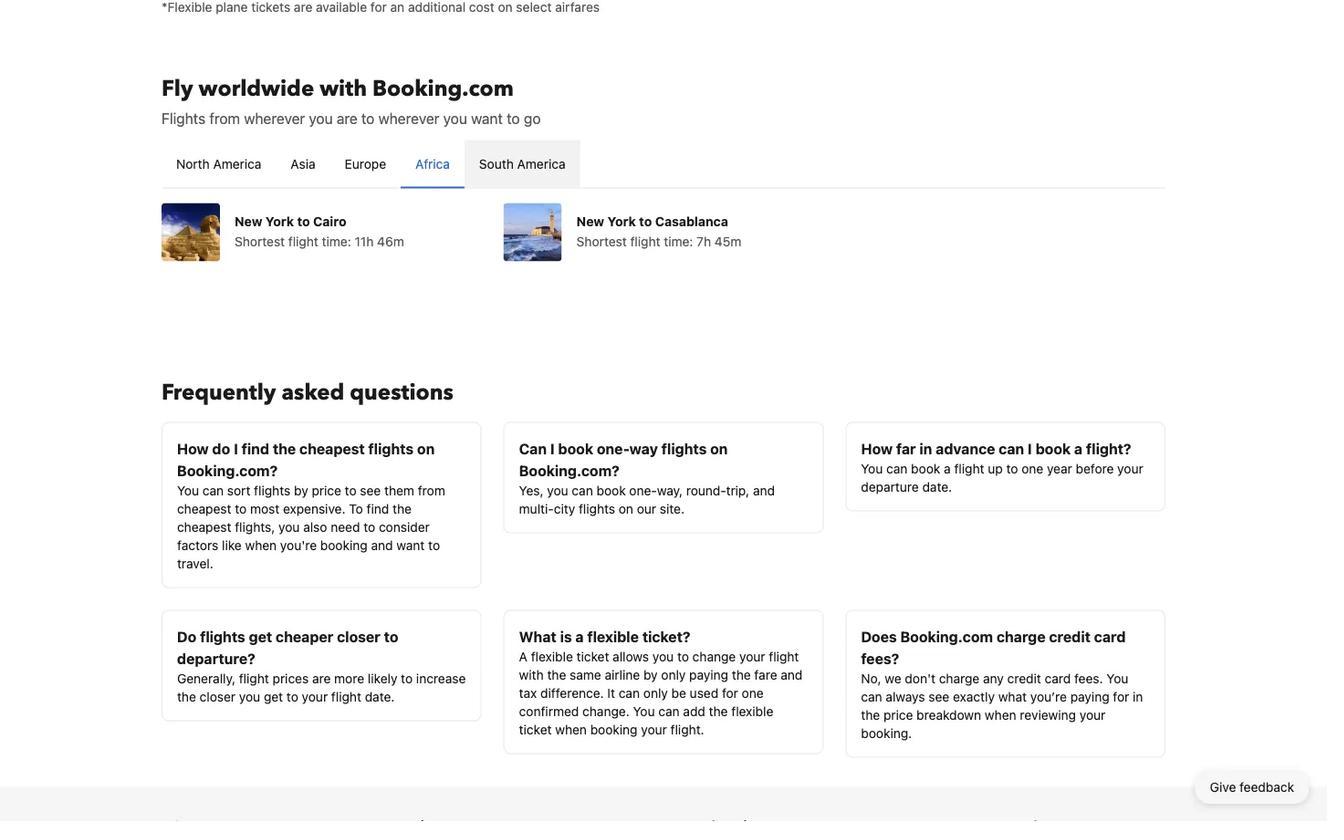 Task type: vqa. For each thing, say whether or not it's contained in the screenshot.
cheaper at bottom left
yes



Task type: describe. For each thing, give the bounding box(es) containing it.
0 horizontal spatial ticket
[[519, 722, 552, 737]]

flight inside the new york to cairo shortest flight time: 11h 46m
[[288, 234, 319, 249]]

the inside do flights get cheaper closer to departure? generally, flight prices are more likely to increase the closer you get to your flight date.
[[177, 690, 196, 705]]

north america button
[[162, 140, 276, 188]]

1 horizontal spatial ticket
[[577, 649, 610, 664]]

increase
[[416, 671, 466, 686]]

flight?
[[1087, 440, 1132, 458]]

airline
[[605, 668, 640, 683]]

date. inside how far in advance can i book a flight? you can book a flight up to one year before your departure date.
[[923, 479, 953, 495]]

up
[[988, 461, 1003, 476]]

11h
[[355, 234, 374, 249]]

to left go
[[507, 110, 520, 127]]

europe
[[345, 156, 386, 171]]

change.
[[583, 704, 630, 719]]

when inside does booking.com charge credit card fees? no, we don't charge any credit card fees. you can always see exactly what you're paying for in the price breakdown when reviewing your booking.
[[985, 708, 1017, 723]]

be
[[672, 686, 687, 701]]

more
[[334, 671, 365, 686]]

south america button
[[465, 140, 580, 188]]

fees.
[[1075, 671, 1104, 686]]

trip,
[[727, 483, 750, 498]]

cheaper
[[276, 628, 334, 646]]

cairo
[[313, 214, 347, 229]]

what
[[999, 690, 1028, 705]]

you inside what is a flexible ticket? a flexible ticket allows you to change your flight with the same airline by only paying the fare and tax difference. it can only be used for one confirmed change. you can add the flexible ticket when booking your flight.
[[653, 649, 674, 664]]

and inside the how do i find the cheapest flights on booking.com? you can sort flights by price to see them from cheapest to most expensive. to find the cheapest flights, you also need to consider factors like when you're booking and want to travel.
[[371, 538, 393, 553]]

a inside what is a flexible ticket? a flexible ticket allows you to change your flight with the same airline by only paying the fare and tax difference. it can only be used for one confirmed change. you can add the flexible ticket when booking your flight.
[[576, 628, 584, 646]]

you're
[[280, 538, 317, 553]]

give feedback
[[1211, 780, 1295, 795]]

book up year
[[1036, 440, 1072, 458]]

1 vertical spatial card
[[1045, 671, 1072, 686]]

to down sort
[[235, 501, 247, 516]]

does booking.com charge credit card fees? no, we don't charge any credit card fees. you can always see exactly what you're paying for in the price breakdown when reviewing your booking.
[[862, 628, 1144, 741]]

to inside new york to casablanca shortest flight time: 7h 45m
[[639, 214, 652, 229]]

breakdown
[[917, 708, 982, 723]]

flight left the prices
[[239, 671, 269, 686]]

frequently
[[162, 378, 276, 408]]

how for how do i find the cheapest flights on booking.com?
[[177, 440, 209, 458]]

1 vertical spatial only
[[644, 686, 668, 701]]

booking.
[[862, 726, 913, 741]]

yes,
[[519, 483, 544, 498]]

new york to casablanca shortest flight time: 7h 45m
[[577, 214, 742, 249]]

we
[[885, 671, 902, 686]]

same
[[570, 668, 602, 683]]

questions
[[350, 378, 454, 408]]

0 vertical spatial a
[[1075, 440, 1083, 458]]

departure
[[862, 479, 919, 495]]

time: for 11h
[[322, 234, 351, 249]]

how far in advance can i book a flight? you can book a flight up to one year before your departure date.
[[862, 440, 1144, 495]]

how for how far in advance can i book a flight?
[[862, 440, 893, 458]]

new york to cairo image
[[162, 203, 220, 262]]

advance
[[936, 440, 996, 458]]

north america
[[176, 156, 262, 171]]

need
[[331, 520, 360, 535]]

do
[[177, 628, 197, 646]]

confirmed
[[519, 704, 579, 719]]

your inside how far in advance can i book a flight? you can book a flight up to one year before your departure date.
[[1118, 461, 1144, 476]]

1 vertical spatial one-
[[630, 483, 657, 498]]

round-
[[687, 483, 727, 498]]

you up africa
[[444, 110, 468, 127]]

year
[[1048, 461, 1073, 476]]

with inside what is a flexible ticket? a flexible ticket allows you to change your flight with the same airline by only paying the fare and tax difference. it can only be used for one confirmed change. you can add the flexible ticket when booking your flight.
[[519, 668, 544, 683]]

ticket?
[[643, 628, 691, 646]]

most
[[250, 501, 280, 516]]

you inside the how do i find the cheapest flights on booking.com? you can sort flights by price to see them from cheapest to most expensive. to find the cheapest flights, you also need to consider factors like when you're booking and want to travel.
[[279, 520, 300, 535]]

7h
[[697, 234, 712, 249]]

worldwide
[[199, 74, 314, 104]]

paying inside what is a flexible ticket? a flexible ticket allows you to change your flight with the same airline by only paying the fare and tax difference. it can only be used for one confirmed change. you can add the flexible ticket when booking your flight.
[[690, 668, 729, 683]]

are inside do flights get cheaper closer to departure? generally, flight prices are more likely to increase the closer you get to your flight date.
[[312, 671, 331, 686]]

book left way,
[[597, 483, 626, 498]]

site.
[[660, 501, 685, 516]]

is
[[560, 628, 572, 646]]

flight.
[[671, 722, 705, 737]]

before
[[1076, 461, 1115, 476]]

can inside does booking.com charge credit card fees? no, we don't charge any credit card fees. you can always see exactly what you're paying for in the price breakdown when reviewing your booking.
[[862, 690, 883, 705]]

go
[[524, 110, 541, 127]]

booking inside the how do i find the cheapest flights on booking.com? you can sort flights by price to see them from cheapest to most expensive. to find the cheapest flights, you also need to consider factors like when you're booking and want to travel.
[[320, 538, 368, 553]]

likely
[[368, 671, 398, 686]]

far
[[897, 440, 917, 458]]

0 vertical spatial find
[[242, 440, 269, 458]]

can right it
[[619, 686, 640, 701]]

to down the prices
[[287, 690, 299, 705]]

generally,
[[177, 671, 236, 686]]

asia button
[[276, 140, 330, 188]]

what
[[519, 628, 557, 646]]

asia
[[291, 156, 316, 171]]

0 vertical spatial one-
[[597, 440, 630, 458]]

to inside how far in advance can i book a flight? you can book a flight up to one year before your departure date.
[[1007, 461, 1019, 476]]

shortest for new york to cairo shortest flight time: 11h 46m
[[235, 234, 285, 249]]

reviewing
[[1021, 708, 1077, 723]]

the up 'consider'
[[393, 501, 412, 516]]

sort
[[227, 483, 251, 498]]

when inside what is a flexible ticket? a flexible ticket allows you to change your flight with the same airline by only paying the fare and tax difference. it can only be used for one confirmed change. you can add the flexible ticket when booking your flight.
[[556, 722, 587, 737]]

and inside the can i book one-way flights on booking.com? yes, you can book one-way, round-trip, and multi-city flights on our site.
[[753, 483, 775, 498]]

your inside does booking.com charge credit card fees? no, we don't charge any credit card fees. you can always see exactly what you're paying for in the price breakdown when reviewing your booking.
[[1080, 708, 1106, 723]]

0 vertical spatial only
[[662, 668, 686, 683]]

book down far
[[912, 461, 941, 476]]

2 vertical spatial flexible
[[732, 704, 774, 719]]

way,
[[657, 483, 683, 498]]

with inside the fly worldwide with booking.com flights from wherever you are to wherever you want to go
[[320, 74, 367, 104]]

our
[[637, 501, 657, 516]]

flight down more
[[331, 690, 362, 705]]

on inside the how do i find the cheapest flights on booking.com? you can sort flights by price to see them from cheapest to most expensive. to find the cheapest flights, you also need to consider factors like when you're booking and want to travel.
[[417, 440, 435, 458]]

change
[[693, 649, 736, 664]]

flights,
[[235, 520, 275, 535]]

exactly
[[954, 690, 995, 705]]

a
[[519, 649, 528, 664]]

africa button
[[401, 140, 465, 188]]

flights up most
[[254, 483, 291, 498]]

don't
[[905, 671, 936, 686]]

fare
[[755, 668, 778, 683]]

to up the to
[[345, 483, 357, 498]]

1 vertical spatial charge
[[940, 671, 980, 686]]

asked
[[282, 378, 345, 408]]

flight inside new york to casablanca shortest flight time: 7h 45m
[[631, 234, 661, 249]]

how do i find the cheapest flights on booking.com? you can sort flights by price to see them from cheapest to most expensive. to find the cheapest flights, you also need to consider factors like when you're booking and want to travel.
[[177, 440, 446, 571]]

see inside the how do i find the cheapest flights on booking.com? you can sort flights by price to see them from cheapest to most expensive. to find the cheapest flights, you also need to consider factors like when you're booking and want to travel.
[[360, 483, 381, 498]]

north
[[176, 156, 210, 171]]

the left fare
[[732, 668, 751, 683]]

to up "likely"
[[384, 628, 399, 646]]

45m
[[715, 234, 742, 249]]

you inside the can i book one-way flights on booking.com? yes, you can book one-way, round-trip, and multi-city flights on our site.
[[547, 483, 569, 498]]

the down used
[[709, 704, 728, 719]]

can up up
[[999, 440, 1025, 458]]

0 vertical spatial closer
[[337, 628, 381, 646]]

city
[[554, 501, 576, 516]]

any
[[984, 671, 1004, 686]]

south america
[[479, 156, 566, 171]]

york for cairo
[[266, 214, 294, 229]]

add
[[683, 704, 706, 719]]

your left flight.
[[641, 722, 667, 737]]

consider
[[379, 520, 430, 535]]

0 vertical spatial credit
[[1050, 628, 1091, 646]]

give
[[1211, 780, 1237, 795]]

you inside do flights get cheaper closer to departure? generally, flight prices are more likely to increase the closer you get to your flight date.
[[239, 690, 260, 705]]

1 vertical spatial credit
[[1008, 671, 1042, 686]]

flight inside how far in advance can i book a flight? you can book a flight up to one year before your departure date.
[[955, 461, 985, 476]]

flights
[[162, 110, 206, 127]]

1 vertical spatial flexible
[[531, 649, 573, 664]]

can inside the can i book one-way flights on booking.com? yes, you can book one-way, round-trip, and multi-city flights on our site.
[[572, 483, 593, 498]]

them
[[385, 483, 415, 498]]

europe button
[[330, 140, 401, 188]]

1 horizontal spatial on
[[619, 501, 634, 516]]



Task type: locate. For each thing, give the bounding box(es) containing it.
you inside the how do i find the cheapest flights on booking.com? you can sort flights by price to see them from cheapest to most expensive. to find the cheapest flights, you also need to consider factors like when you're booking and want to travel.
[[177, 483, 199, 498]]

york
[[266, 214, 294, 229], [608, 214, 636, 229]]

46m
[[377, 234, 404, 249]]

america right south
[[518, 156, 566, 171]]

0 horizontal spatial how
[[177, 440, 209, 458]]

0 horizontal spatial america
[[213, 156, 262, 171]]

0 horizontal spatial new
[[235, 214, 263, 229]]

0 horizontal spatial booking
[[320, 538, 368, 553]]

africa
[[416, 156, 450, 171]]

card up you're
[[1045, 671, 1072, 686]]

get down the prices
[[264, 690, 283, 705]]

flights inside do flights get cheaper closer to departure? generally, flight prices are more likely to increase the closer you get to your flight date.
[[200, 628, 245, 646]]

you up asia
[[309, 110, 333, 127]]

date. inside do flights get cheaper closer to departure? generally, flight prices are more likely to increase the closer you get to your flight date.
[[365, 690, 395, 705]]

booking.com up africa
[[373, 74, 514, 104]]

0 vertical spatial get
[[249, 628, 272, 646]]

york left cairo
[[266, 214, 294, 229]]

booking.com? up city
[[519, 462, 620, 479]]

prices
[[273, 671, 309, 686]]

america for north america
[[213, 156, 262, 171]]

the up difference.
[[548, 668, 567, 683]]

find right do
[[242, 440, 269, 458]]

from inside the how do i find the cheapest flights on booking.com? you can sort flights by price to see them from cheapest to most expensive. to find the cheapest flights, you also need to consider factors like when you're booking and want to travel.
[[418, 483, 446, 498]]

want inside the fly worldwide with booking.com flights from wherever you are to wherever you want to go
[[471, 110, 503, 127]]

1 horizontal spatial find
[[367, 501, 389, 516]]

way
[[630, 440, 658, 458]]

1 america from the left
[[213, 156, 262, 171]]

2 vertical spatial a
[[576, 628, 584, 646]]

1 horizontal spatial in
[[1133, 690, 1144, 705]]

2 booking.com? from the left
[[519, 462, 620, 479]]

want
[[471, 110, 503, 127], [397, 538, 425, 553]]

0 horizontal spatial charge
[[940, 671, 980, 686]]

closer up more
[[337, 628, 381, 646]]

with up europe
[[320, 74, 367, 104]]

0 horizontal spatial closer
[[200, 690, 236, 705]]

your down the prices
[[302, 690, 328, 705]]

1 horizontal spatial charge
[[997, 628, 1046, 646]]

want down 'consider'
[[397, 538, 425, 553]]

shortest
[[235, 234, 285, 249], [577, 234, 627, 249]]

one left year
[[1022, 461, 1044, 476]]

1 vertical spatial are
[[312, 671, 331, 686]]

1 vertical spatial closer
[[200, 690, 236, 705]]

you up city
[[547, 483, 569, 498]]

1 horizontal spatial closer
[[337, 628, 381, 646]]

0 vertical spatial one
[[1022, 461, 1044, 476]]

it
[[608, 686, 616, 701]]

flights right city
[[579, 501, 616, 516]]

1 vertical spatial from
[[418, 483, 446, 498]]

you down departure?
[[239, 690, 260, 705]]

you
[[309, 110, 333, 127], [444, 110, 468, 127], [547, 483, 569, 498], [279, 520, 300, 535], [653, 649, 674, 664], [239, 690, 260, 705]]

1 booking.com? from the left
[[177, 462, 278, 479]]

2 vertical spatial and
[[781, 668, 803, 683]]

to left cairo
[[297, 214, 310, 229]]

the up booking.
[[862, 708, 881, 723]]

1 vertical spatial one
[[742, 686, 764, 701]]

find right the to
[[367, 501, 389, 516]]

1 horizontal spatial time:
[[664, 234, 694, 249]]

1 horizontal spatial wherever
[[379, 110, 440, 127]]

ticket
[[577, 649, 610, 664], [519, 722, 552, 737]]

you inside what is a flexible ticket? a flexible ticket allows you to change your flight with the same airline by only paying the fare and tax difference. it can only be used for one confirmed change. you can add the flexible ticket when booking your flight.
[[633, 704, 655, 719]]

you right the change.
[[633, 704, 655, 719]]

ticket down confirmed
[[519, 722, 552, 737]]

1 horizontal spatial for
[[1114, 690, 1130, 705]]

book right 'can'
[[558, 440, 594, 458]]

price inside does booking.com charge credit card fees? no, we don't charge any credit card fees. you can always see exactly what you're paying for in the price breakdown when reviewing your booking.
[[884, 708, 914, 723]]

how left far
[[862, 440, 893, 458]]

0 horizontal spatial i
[[234, 440, 238, 458]]

time: for 7h
[[664, 234, 694, 249]]

2 york from the left
[[608, 214, 636, 229]]

only
[[662, 668, 686, 683], [644, 686, 668, 701]]

credit up fees.
[[1050, 628, 1091, 646]]

1 wherever from the left
[[244, 110, 305, 127]]

a up the before
[[1075, 440, 1083, 458]]

what is a flexible ticket? a flexible ticket allows you to change your flight with the same airline by only paying the fare and tax difference. it can only be used for one confirmed change. you can add the flexible ticket when booking your flight.
[[519, 628, 803, 737]]

new york to casablanca image
[[504, 203, 562, 262]]

2 horizontal spatial when
[[985, 708, 1017, 723]]

time: inside the new york to cairo shortest flight time: 11h 46m
[[322, 234, 351, 249]]

0 horizontal spatial on
[[417, 440, 435, 458]]

0 horizontal spatial want
[[397, 538, 425, 553]]

0 horizontal spatial and
[[371, 538, 393, 553]]

america
[[213, 156, 262, 171], [518, 156, 566, 171]]

on down the questions
[[417, 440, 435, 458]]

0 horizontal spatial shortest
[[235, 234, 285, 249]]

1 vertical spatial in
[[1133, 690, 1144, 705]]

0 vertical spatial from
[[209, 110, 240, 127]]

2 america from the left
[[518, 156, 566, 171]]

paying inside does booking.com charge credit card fees? no, we don't charge any credit card fees. you can always see exactly what you're paying for in the price breakdown when reviewing your booking.
[[1071, 690, 1110, 705]]

0 horizontal spatial booking.com
[[373, 74, 514, 104]]

are left more
[[312, 671, 331, 686]]

by up expensive.
[[294, 483, 308, 498]]

to down 'consider'
[[428, 538, 440, 553]]

tab list
[[162, 140, 1166, 190]]

time: inside new york to casablanca shortest flight time: 7h 45m
[[664, 234, 694, 249]]

when
[[245, 538, 277, 553], [985, 708, 1017, 723], [556, 722, 587, 737]]

0 vertical spatial card
[[1095, 628, 1127, 646]]

date. right "departure"
[[923, 479, 953, 495]]

flights up departure?
[[200, 628, 245, 646]]

you up you're on the bottom left of page
[[279, 520, 300, 535]]

by
[[294, 483, 308, 498], [644, 668, 658, 683]]

i right 'can'
[[551, 440, 555, 458]]

to
[[362, 110, 375, 127], [507, 110, 520, 127], [297, 214, 310, 229], [639, 214, 652, 229], [1007, 461, 1019, 476], [345, 483, 357, 498], [235, 501, 247, 516], [364, 520, 376, 535], [428, 538, 440, 553], [384, 628, 399, 646], [678, 649, 689, 664], [401, 671, 413, 686], [287, 690, 299, 705]]

you inside how far in advance can i book a flight? you can book a flight up to one year before your departure date.
[[862, 461, 883, 476]]

new for new york to cairo shortest flight time: 11h 46m
[[235, 214, 263, 229]]

when down what
[[985, 708, 1017, 723]]

flights
[[368, 440, 414, 458], [662, 440, 707, 458], [254, 483, 291, 498], [579, 501, 616, 516], [200, 628, 245, 646]]

2 time: from the left
[[664, 234, 694, 249]]

flexible down is
[[531, 649, 573, 664]]

one inside what is a flexible ticket? a flexible ticket allows you to change your flight with the same airline by only paying the fare and tax difference. it can only be used for one confirmed change. you can add the flexible ticket when booking your flight.
[[742, 686, 764, 701]]

and right fare
[[781, 668, 803, 683]]

booking.com
[[373, 74, 514, 104], [901, 628, 994, 646]]

0 horizontal spatial with
[[320, 74, 367, 104]]

how left do
[[177, 440, 209, 458]]

to right need
[[364, 520, 376, 535]]

booking inside what is a flexible ticket? a flexible ticket allows you to change your flight with the same airline by only paying the fare and tax difference. it can only be used for one confirmed change. you can add the flexible ticket when booking your flight.
[[591, 722, 638, 737]]

book
[[558, 440, 594, 458], [1036, 440, 1072, 458], [912, 461, 941, 476], [597, 483, 626, 498]]

like
[[222, 538, 242, 553]]

you inside does booking.com charge credit card fees? no, we don't charge any credit card fees. you can always see exactly what you're paying for in the price breakdown when reviewing your booking.
[[1107, 671, 1129, 686]]

0 horizontal spatial credit
[[1008, 671, 1042, 686]]

new inside the new york to cairo shortest flight time: 11h 46m
[[235, 214, 263, 229]]

to inside the new york to cairo shortest flight time: 11h 46m
[[297, 214, 310, 229]]

2 horizontal spatial on
[[711, 440, 728, 458]]

also
[[303, 520, 327, 535]]

difference.
[[541, 686, 604, 701]]

how inside the how do i find the cheapest flights on booking.com? you can sort flights by price to see them from cheapest to most expensive. to find the cheapest flights, you also need to consider factors like when you're booking and want to travel.
[[177, 440, 209, 458]]

0 vertical spatial are
[[337, 110, 358, 127]]

shortest inside new york to casablanca shortest flight time: 7h 45m
[[577, 234, 627, 249]]

0 horizontal spatial a
[[576, 628, 584, 646]]

1 vertical spatial get
[[264, 690, 283, 705]]

0 vertical spatial booking.com
[[373, 74, 514, 104]]

1 vertical spatial booking.com
[[901, 628, 994, 646]]

1 horizontal spatial price
[[884, 708, 914, 723]]

new right 'new york to casablanca' image
[[577, 214, 605, 229]]

shortest right 'new york to casablanca' image
[[577, 234, 627, 249]]

flight up fare
[[769, 649, 799, 664]]

booking.com? inside the can i book one-way flights on booking.com? yes, you can book one-way, round-trip, and multi-city flights on our site.
[[519, 462, 620, 479]]

3 i from the left
[[1028, 440, 1033, 458]]

allows
[[613, 649, 649, 664]]

want inside the how do i find the cheapest flights on booking.com? you can sort flights by price to see them from cheapest to most expensive. to find the cheapest flights, you also need to consider factors like when you're booking and want to travel.
[[397, 538, 425, 553]]

one
[[1022, 461, 1044, 476], [742, 686, 764, 701]]

for right you're
[[1114, 690, 1130, 705]]

does
[[862, 628, 897, 646]]

can down no,
[[862, 690, 883, 705]]

one down fare
[[742, 686, 764, 701]]

south
[[479, 156, 514, 171]]

and inside what is a flexible ticket? a flexible ticket allows you to change your flight with the same airline by only paying the fare and tax difference. it can only be used for one confirmed change. you can add the flexible ticket when booking your flight.
[[781, 668, 803, 683]]

0 horizontal spatial booking.com?
[[177, 462, 278, 479]]

2 wherever from the left
[[379, 110, 440, 127]]

can
[[999, 440, 1025, 458], [887, 461, 908, 476], [203, 483, 224, 498], [572, 483, 593, 498], [619, 686, 640, 701], [862, 690, 883, 705], [659, 704, 680, 719]]

1 how from the left
[[177, 440, 209, 458]]

0 horizontal spatial when
[[245, 538, 277, 553]]

0 vertical spatial price
[[312, 483, 341, 498]]

credit up what
[[1008, 671, 1042, 686]]

with up tax on the bottom
[[519, 668, 544, 683]]

in inside does booking.com charge credit card fees? no, we don't charge any credit card fees. you can always see exactly what you're paying for in the price breakdown when reviewing your booking.
[[1133, 690, 1144, 705]]

charge up exactly
[[940, 671, 980, 686]]

0 vertical spatial charge
[[997, 628, 1046, 646]]

see up the to
[[360, 483, 381, 498]]

can up city
[[572, 483, 593, 498]]

card up fees.
[[1095, 628, 1127, 646]]

1 shortest from the left
[[235, 234, 285, 249]]

get
[[249, 628, 272, 646], [264, 690, 283, 705]]

1 horizontal spatial flexible
[[588, 628, 639, 646]]

shortest inside the new york to cairo shortest flight time: 11h 46m
[[235, 234, 285, 249]]

flight
[[288, 234, 319, 249], [631, 234, 661, 249], [955, 461, 985, 476], [769, 649, 799, 664], [239, 671, 269, 686], [331, 690, 362, 705]]

the down frequently asked questions
[[273, 440, 296, 458]]

2 how from the left
[[862, 440, 893, 458]]

always
[[886, 690, 926, 705]]

1 i from the left
[[234, 440, 238, 458]]

a right is
[[576, 628, 584, 646]]

from right flights
[[209, 110, 240, 127]]

0 vertical spatial by
[[294, 483, 308, 498]]

1 horizontal spatial are
[[337, 110, 358, 127]]

to up europe
[[362, 110, 375, 127]]

1 vertical spatial price
[[884, 708, 914, 723]]

1 horizontal spatial shortest
[[577, 234, 627, 249]]

you left sort
[[177, 483, 199, 498]]

i inside the how do i find the cheapest flights on booking.com? you can sort flights by price to see them from cheapest to most expensive. to find the cheapest flights, you also need to consider factors like when you're booking and want to travel.
[[234, 440, 238, 458]]

0 vertical spatial date.
[[923, 479, 953, 495]]

shortest for new york to casablanca shortest flight time: 7h 45m
[[577, 234, 627, 249]]

and right trip,
[[753, 483, 775, 498]]

2 horizontal spatial i
[[1028, 440, 1033, 458]]

york inside new york to casablanca shortest flight time: 7h 45m
[[608, 214, 636, 229]]

0 horizontal spatial date.
[[365, 690, 395, 705]]

in right you're
[[1133, 690, 1144, 705]]

give feedback button
[[1196, 772, 1310, 805]]

1 horizontal spatial one
[[1022, 461, 1044, 476]]

booking.com inside does booking.com charge credit card fees? no, we don't charge any credit card fees. you can always see exactly what you're paying for in the price breakdown when reviewing your booking.
[[901, 628, 994, 646]]

for inside what is a flexible ticket? a flexible ticket allows you to change your flight with the same airline by only paying the fare and tax difference. it can only be used for one confirmed change. you can add the flexible ticket when booking your flight.
[[722, 686, 739, 701]]

1 horizontal spatial booking.com
[[901, 628, 994, 646]]

price inside the how do i find the cheapest flights on booking.com? you can sort flights by price to see them from cheapest to most expensive. to find the cheapest flights, you also need to consider factors like when you're booking and want to travel.
[[312, 483, 341, 498]]

1 new from the left
[[235, 214, 263, 229]]

card
[[1095, 628, 1127, 646], [1045, 671, 1072, 686]]

a down the advance
[[944, 461, 951, 476]]

1 vertical spatial find
[[367, 501, 389, 516]]

0 horizontal spatial price
[[312, 483, 341, 498]]

how inside how far in advance can i book a flight? you can book a flight up to one year before your departure date.
[[862, 440, 893, 458]]

for
[[722, 686, 739, 701], [1114, 690, 1130, 705]]

1 york from the left
[[266, 214, 294, 229]]

2 shortest from the left
[[577, 234, 627, 249]]

2 horizontal spatial flexible
[[732, 704, 774, 719]]

1 vertical spatial booking
[[591, 722, 638, 737]]

time: down casablanca
[[664, 234, 694, 249]]

credit
[[1050, 628, 1091, 646], [1008, 671, 1042, 686]]

to right up
[[1007, 461, 1019, 476]]

flight down casablanca
[[631, 234, 661, 249]]

1 vertical spatial cheapest
[[177, 501, 232, 516]]

paying down fees.
[[1071, 690, 1110, 705]]

1 horizontal spatial how
[[862, 440, 893, 458]]

cheapest
[[300, 440, 365, 458], [177, 501, 232, 516], [177, 520, 232, 535]]

york left casablanca
[[608, 214, 636, 229]]

the down 'generally,'
[[177, 690, 196, 705]]

york for casablanca
[[608, 214, 636, 229]]

2 new from the left
[[577, 214, 605, 229]]

0 vertical spatial with
[[320, 74, 367, 104]]

i inside how far in advance can i book a flight? you can book a flight up to one year before your departure date.
[[1028, 440, 1033, 458]]

new right new york to cairo image
[[235, 214, 263, 229]]

see inside does booking.com charge credit card fees? no, we don't charge any credit card fees. you can always see exactly what you're paying for in the price breakdown when reviewing your booking.
[[929, 690, 950, 705]]

tax
[[519, 686, 537, 701]]

new for new york to casablanca shortest flight time: 7h 45m
[[577, 214, 605, 229]]

travel.
[[177, 556, 214, 571]]

0 vertical spatial flexible
[[588, 628, 639, 646]]

1 horizontal spatial booking.com?
[[519, 462, 620, 479]]

you're
[[1031, 690, 1068, 705]]

0 horizontal spatial find
[[242, 440, 269, 458]]

frequently asked questions
[[162, 378, 454, 408]]

flights right way
[[662, 440, 707, 458]]

by inside what is a flexible ticket? a flexible ticket allows you to change your flight with the same airline by only paying the fare and tax difference. it can only be used for one confirmed change. you can add the flexible ticket when booking your flight.
[[644, 668, 658, 683]]

1 horizontal spatial booking
[[591, 722, 638, 737]]

to
[[349, 501, 363, 516]]

flight inside what is a flexible ticket? a flexible ticket allows you to change your flight with the same airline by only paying the fare and tax difference. it can only be used for one confirmed change. you can add the flexible ticket when booking your flight.
[[769, 649, 799, 664]]

factors
[[177, 538, 219, 553]]

can down be
[[659, 704, 680, 719]]

1 horizontal spatial credit
[[1050, 628, 1091, 646]]

get left cheaper
[[249, 628, 272, 646]]

in
[[920, 440, 933, 458], [1133, 690, 1144, 705]]

can inside the how do i find the cheapest flights on booking.com? you can sort flights by price to see them from cheapest to most expensive. to find the cheapest flights, you also need to consider factors like when you're booking and want to travel.
[[203, 483, 224, 498]]

only up be
[[662, 668, 686, 683]]

1 horizontal spatial date.
[[923, 479, 953, 495]]

fees?
[[862, 650, 900, 668]]

for right used
[[722, 686, 739, 701]]

can
[[519, 440, 547, 458]]

1 vertical spatial a
[[944, 461, 951, 476]]

new york to cairo shortest flight time: 11h 46m
[[235, 214, 404, 249]]

you down ticket?
[[653, 649, 674, 664]]

america for south america
[[518, 156, 566, 171]]

booking.com? inside the how do i find the cheapest flights on booking.com? you can sort flights by price to see them from cheapest to most expensive. to find the cheapest flights, you also need to consider factors like when you're booking and want to travel.
[[177, 462, 278, 479]]

wherever up africa
[[379, 110, 440, 127]]

booking
[[320, 538, 368, 553], [591, 722, 638, 737]]

0 horizontal spatial are
[[312, 671, 331, 686]]

one inside how far in advance can i book a flight? you can book a flight up to one year before your departure date.
[[1022, 461, 1044, 476]]

wherever
[[244, 110, 305, 127], [379, 110, 440, 127]]

0 vertical spatial and
[[753, 483, 775, 498]]

do
[[212, 440, 230, 458]]

multi-
[[519, 501, 554, 516]]

i right the advance
[[1028, 440, 1033, 458]]

0 vertical spatial cheapest
[[300, 440, 365, 458]]

0 horizontal spatial wherever
[[244, 110, 305, 127]]

1 vertical spatial want
[[397, 538, 425, 553]]

1 horizontal spatial with
[[519, 668, 544, 683]]

0 horizontal spatial in
[[920, 440, 933, 458]]

0 vertical spatial booking
[[320, 538, 368, 553]]

1 vertical spatial and
[[371, 538, 393, 553]]

booking.com? down do
[[177, 462, 278, 479]]

one-
[[597, 440, 630, 458], [630, 483, 657, 498]]

no,
[[862, 671, 882, 686]]

from inside the fly worldwide with booking.com flights from wherever you are to wherever you want to go
[[209, 110, 240, 127]]

when inside the how do i find the cheapest flights on booking.com? you can sort flights by price to see them from cheapest to most expensive. to find the cheapest flights, you also need to consider factors like when you're booking and want to travel.
[[245, 538, 277, 553]]

can left sort
[[203, 483, 224, 498]]

the inside does booking.com charge credit card fees? no, we don't charge any credit card fees. you can always see exactly what you're paying for in the price breakdown when reviewing your booking.
[[862, 708, 881, 723]]

closer
[[337, 628, 381, 646], [200, 690, 236, 705]]

to inside what is a flexible ticket? a flexible ticket allows you to change your flight with the same airline by only paying the fare and tax difference. it can only be used for one confirmed change. you can add the flexible ticket when booking your flight.
[[678, 649, 689, 664]]

new inside new york to casablanca shortest flight time: 7h 45m
[[577, 214, 605, 229]]

fly worldwide with booking.com flights from wherever you are to wherever you want to go
[[162, 74, 541, 127]]

1 horizontal spatial and
[[753, 483, 775, 498]]

the
[[273, 440, 296, 458], [393, 501, 412, 516], [548, 668, 567, 683], [732, 668, 751, 683], [177, 690, 196, 705], [709, 704, 728, 719], [862, 708, 881, 723]]

tab list containing north america
[[162, 140, 1166, 190]]

york inside the new york to cairo shortest flight time: 11h 46m
[[266, 214, 294, 229]]

to right "likely"
[[401, 671, 413, 686]]

0 horizontal spatial card
[[1045, 671, 1072, 686]]

0 horizontal spatial for
[[722, 686, 739, 701]]

1 horizontal spatial see
[[929, 690, 950, 705]]

in right far
[[920, 440, 933, 458]]

your up fare
[[740, 649, 766, 664]]

can up "departure"
[[887, 461, 908, 476]]

fly
[[162, 74, 193, 104]]

1 horizontal spatial when
[[556, 722, 587, 737]]

flight down the advance
[[955, 461, 985, 476]]

1 horizontal spatial new
[[577, 214, 605, 229]]

in inside how far in advance can i book a flight? you can book a flight up to one year before your departure date.
[[920, 440, 933, 458]]

casablanca
[[656, 214, 729, 229]]

i inside the can i book one-way flights on booking.com? yes, you can book one-way, round-trip, and multi-city flights on our site.
[[551, 440, 555, 458]]

your inside do flights get cheaper closer to departure? generally, flight prices are more likely to increase the closer you get to your flight date.
[[302, 690, 328, 705]]

ticket up same
[[577, 649, 610, 664]]

price up expensive.
[[312, 483, 341, 498]]

2 i from the left
[[551, 440, 555, 458]]

1 vertical spatial see
[[929, 690, 950, 705]]

1 time: from the left
[[322, 234, 351, 249]]

booking down need
[[320, 538, 368, 553]]

for inside does booking.com charge credit card fees? no, we don't charge any credit card fees. you can always see exactly what you're paying for in the price breakdown when reviewing your booking.
[[1114, 690, 1130, 705]]

are up europe
[[337, 110, 358, 127]]

1 horizontal spatial america
[[518, 156, 566, 171]]

by down allows
[[644, 668, 658, 683]]

2 vertical spatial cheapest
[[177, 520, 232, 535]]

are inside the fly worldwide with booking.com flights from wherever you are to wherever you want to go
[[337, 110, 358, 127]]

from right them
[[418, 483, 446, 498]]

departure?
[[177, 650, 256, 668]]

flight down cairo
[[288, 234, 319, 249]]

when down confirmed
[[556, 722, 587, 737]]

0 horizontal spatial see
[[360, 483, 381, 498]]

0 horizontal spatial from
[[209, 110, 240, 127]]

do flights get cheaper closer to departure? generally, flight prices are more likely to increase the closer you get to your flight date.
[[177, 628, 466, 705]]

flights up them
[[368, 440, 414, 458]]

wherever down worldwide
[[244, 110, 305, 127]]

0 vertical spatial ticket
[[577, 649, 610, 664]]

can i book one-way flights on booking.com? yes, you can book one-way, round-trip, and multi-city flights on our site.
[[519, 440, 775, 516]]

by inside the how do i find the cheapest flights on booking.com? you can sort flights by price to see them from cheapest to most expensive. to find the cheapest flights, you also need to consider factors like when you're booking and want to travel.
[[294, 483, 308, 498]]

booking.com inside the fly worldwide with booking.com flights from wherever you are to wherever you want to go
[[373, 74, 514, 104]]

only left be
[[644, 686, 668, 701]]

you right fees.
[[1107, 671, 1129, 686]]



